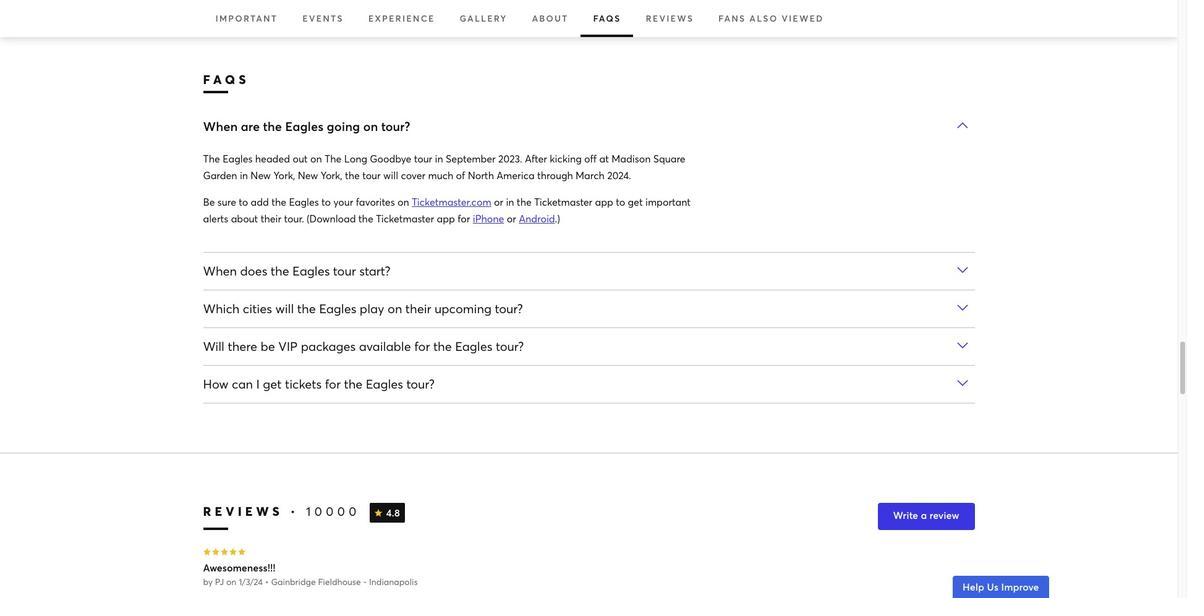 Task type: vqa. For each thing, say whether or not it's contained in the screenshot.
top app
yes



Task type: locate. For each thing, give the bounding box(es) containing it.
0 vertical spatial tour
[[414, 152, 432, 165]]

1 horizontal spatial get
[[628, 196, 643, 209]]

available
[[359, 338, 411, 355]]

indianapolis
[[369, 577, 418, 588]]

0 horizontal spatial reviews
[[203, 503, 283, 520]]

be
[[203, 196, 215, 209]]

1 vertical spatial when
[[203, 263, 237, 279]]

1 vertical spatial will
[[275, 300, 294, 317]]

1 horizontal spatial tour
[[363, 169, 381, 182]]

goodbye
[[370, 152, 412, 165]]

1 horizontal spatial faqs
[[593, 12, 621, 24]]

their down "add"
[[261, 212, 282, 225]]

1 horizontal spatial ticketmaster
[[534, 196, 593, 209]]

ticketmaster.com link
[[412, 196, 491, 209]]

reviews
[[646, 12, 694, 24], [203, 503, 283, 520]]

2 vertical spatial tour
[[333, 263, 356, 279]]

their left upcoming
[[406, 300, 431, 317]]

will there be vip packages available for the eagles tour?
[[203, 338, 524, 355]]

tour
[[414, 152, 432, 165], [363, 169, 381, 182], [333, 263, 356, 279]]

3 to from the left
[[616, 196, 625, 209]]

eagles up 'garden'
[[223, 152, 253, 165]]

0 vertical spatial ticketmaster
[[534, 196, 593, 209]]

the down the favorites
[[359, 212, 373, 225]]

0 vertical spatial or
[[494, 196, 503, 209]]

in right 'garden'
[[240, 169, 248, 182]]

new down the out
[[298, 169, 318, 182]]

on
[[363, 118, 378, 135], [310, 152, 322, 165], [398, 196, 409, 209], [388, 300, 402, 317], [226, 577, 236, 588]]

1 vertical spatial for
[[414, 338, 430, 355]]

on right the play
[[388, 300, 402, 317]]

2 when from the top
[[203, 263, 237, 279]]

1 vertical spatial tour
[[363, 169, 381, 182]]

1 horizontal spatial for
[[414, 338, 430, 355]]

when left are
[[203, 118, 238, 135]]

or up iphone link
[[494, 196, 503, 209]]

0 vertical spatial when
[[203, 118, 238, 135]]

0 horizontal spatial to
[[239, 196, 248, 209]]

for
[[458, 212, 470, 225], [414, 338, 430, 355], [325, 376, 341, 392]]

1 horizontal spatial in
[[435, 152, 443, 165]]

about link
[[520, 0, 581, 37]]

tour? inside will there be vip packages available for the eagles tour? "dropdown button"
[[496, 338, 524, 355]]

the left long
[[325, 152, 342, 165]]

0 vertical spatial their
[[261, 212, 282, 225]]

or inside or in the ticketmaster app to get important alerts about their tour. (download the ticketmaster app for
[[494, 196, 503, 209]]

0 horizontal spatial or
[[494, 196, 503, 209]]

or in the ticketmaster app to get important alerts about their tour. (download the ticketmaster app for
[[203, 196, 691, 225]]

which
[[203, 300, 240, 317]]

get inside or in the ticketmaster app to get important alerts about their tour. (download the ticketmaster app for
[[628, 196, 643, 209]]

when for when are the eagles going on tour?
[[203, 118, 238, 135]]

the
[[263, 118, 282, 135], [345, 169, 360, 182], [272, 196, 286, 209], [517, 196, 532, 209], [359, 212, 373, 225], [271, 263, 289, 279], [297, 300, 316, 317], [433, 338, 452, 355], [344, 376, 363, 392]]

-
[[363, 577, 367, 588]]

1 horizontal spatial app
[[595, 196, 613, 209]]

the down upcoming
[[433, 338, 452, 355]]

0 horizontal spatial york,
[[274, 169, 295, 182]]

eagles
[[285, 118, 324, 135], [223, 152, 253, 165], [289, 196, 319, 209], [293, 263, 330, 279], [319, 300, 357, 317], [455, 338, 493, 355], [366, 376, 403, 392]]

cover
[[401, 169, 426, 182]]

2 vertical spatial in
[[506, 196, 514, 209]]

york, up your
[[321, 169, 342, 182]]

0 horizontal spatial their
[[261, 212, 282, 225]]

0 vertical spatial get
[[628, 196, 643, 209]]

march
[[576, 169, 605, 182]]

iphone link
[[473, 212, 504, 225]]

get
[[628, 196, 643, 209], [263, 376, 282, 392]]

the up 'garden'
[[203, 152, 220, 165]]

iphone or android .)
[[473, 212, 560, 225]]

tour inside dropdown button
[[333, 263, 356, 279]]

0 vertical spatial reviews
[[646, 12, 694, 24]]

in
[[435, 152, 443, 165], [240, 169, 248, 182], [506, 196, 514, 209]]

faqs right about
[[593, 12, 621, 24]]

packages
[[301, 338, 356, 355]]

eagles down available
[[366, 376, 403, 392]]

when are the eagles going on tour?
[[203, 118, 410, 135]]

will right cities
[[275, 300, 294, 317]]

1 horizontal spatial their
[[406, 300, 431, 317]]

1 when from the top
[[203, 118, 238, 135]]

viewed
[[782, 12, 824, 24]]

start?
[[359, 263, 391, 279]]

1 vertical spatial ticketmaster
[[376, 212, 434, 225]]

for down ticketmaster.com
[[458, 212, 470, 225]]

eagles inside the eagles headed out on the long goodbye tour in september 2023. after kicking off at madison square garden in new york, new york, the tour will cover much of north america through march 2024.
[[223, 152, 253, 165]]

new down headed at the left top
[[251, 169, 271, 182]]

on right going
[[363, 118, 378, 135]]

will down goodbye
[[384, 169, 398, 182]]

the right are
[[263, 118, 282, 135]]

1 vertical spatial reviews
[[203, 503, 283, 520]]

there
[[228, 338, 257, 355]]

ticketmaster down the favorites
[[376, 212, 434, 225]]

2 horizontal spatial in
[[506, 196, 514, 209]]

the down when does the eagles tour start?
[[297, 300, 316, 317]]

2 horizontal spatial for
[[458, 212, 470, 225]]

york, down headed at the left top
[[274, 169, 295, 182]]

the inside which cities will the eagles play on their upcoming tour? dropdown button
[[297, 300, 316, 317]]

0 horizontal spatial tour
[[333, 263, 356, 279]]

to left your
[[322, 196, 331, 209]]

be sure to add the eagles to your favorites on ticketmaster.com
[[203, 196, 491, 209]]

2 horizontal spatial to
[[616, 196, 625, 209]]

app down march
[[595, 196, 613, 209]]

1 vertical spatial their
[[406, 300, 431, 317]]

eagles down tour. at left
[[293, 263, 330, 279]]

pj
[[215, 577, 224, 588]]

their
[[261, 212, 282, 225], [406, 300, 431, 317]]

in up the much
[[435, 152, 443, 165]]

tour?
[[381, 118, 410, 135], [495, 300, 523, 317], [496, 338, 524, 355], [407, 376, 435, 392]]

the right "add"
[[272, 196, 286, 209]]

tour up cover
[[414, 152, 432, 165]]

0 horizontal spatial for
[[325, 376, 341, 392]]

the
[[203, 152, 220, 165], [325, 152, 342, 165]]

get inside dropdown button
[[263, 376, 282, 392]]

when left does
[[203, 263, 237, 279]]

much
[[428, 169, 454, 182]]

faqs
[[593, 12, 621, 24], [203, 71, 250, 88]]

in inside or in the ticketmaster app to get important alerts about their tour. (download the ticketmaster app for
[[506, 196, 514, 209]]

tour? inside which cities will the eagles play on their upcoming tour? dropdown button
[[495, 300, 523, 317]]

0 vertical spatial for
[[458, 212, 470, 225]]

for right available
[[414, 338, 430, 355]]

1 horizontal spatial will
[[384, 169, 398, 182]]

events
[[303, 12, 344, 24]]

fans
[[719, 12, 746, 24]]

1 horizontal spatial to
[[322, 196, 331, 209]]

1/3/24
[[239, 577, 263, 588]]

get down 2024.
[[628, 196, 643, 209]]

can
[[232, 376, 253, 392]]

faqs up are
[[203, 71, 250, 88]]

experience link
[[356, 0, 448, 37]]

1 vertical spatial in
[[240, 169, 248, 182]]

1 horizontal spatial york,
[[321, 169, 342, 182]]

1 horizontal spatial or
[[507, 212, 516, 225]]

0 vertical spatial in
[[435, 152, 443, 165]]

on right the out
[[310, 152, 322, 165]]

the down long
[[345, 169, 360, 182]]

fans also viewed
[[719, 12, 824, 24]]

the down will there be vip packages available for the eagles tour?
[[344, 376, 363, 392]]

in up iphone or android .)
[[506, 196, 514, 209]]

2024.
[[607, 169, 631, 182]]

10000
[[306, 503, 360, 520]]

tour? inside when are the eagles going on tour? dropdown button
[[381, 118, 410, 135]]

0 horizontal spatial new
[[251, 169, 271, 182]]

how
[[203, 376, 229, 392]]

android link
[[519, 212, 555, 225]]

the inside when does the eagles tour start? dropdown button
[[271, 263, 289, 279]]

or right iphone
[[507, 212, 516, 225]]

for right tickets
[[325, 376, 341, 392]]

sure
[[218, 196, 236, 209]]

tour down long
[[363, 169, 381, 182]]

important link
[[203, 0, 290, 37]]

tour? inside how can i get tickets for the eagles tour? dropdown button
[[407, 376, 435, 392]]

app
[[595, 196, 613, 209], [437, 212, 455, 225]]

1 the from the left
[[203, 152, 220, 165]]

faqs inside faqs link
[[593, 12, 621, 24]]

1 vertical spatial get
[[263, 376, 282, 392]]

eagles down upcoming
[[455, 338, 493, 355]]

to left "add"
[[239, 196, 248, 209]]

will
[[384, 169, 398, 182], [275, 300, 294, 317]]

1 vertical spatial faqs
[[203, 71, 250, 88]]

tour left start? at the top left of page
[[333, 263, 356, 279]]

2 the from the left
[[325, 152, 342, 165]]

ticketmaster
[[534, 196, 593, 209], [376, 212, 434, 225]]

0 horizontal spatial in
[[240, 169, 248, 182]]

to down 2024.
[[616, 196, 625, 209]]

fieldhouse
[[318, 577, 361, 588]]

0 horizontal spatial will
[[275, 300, 294, 317]]

0 vertical spatial faqs
[[593, 12, 621, 24]]

0 horizontal spatial app
[[437, 212, 455, 225]]

will inside the eagles headed out on the long goodbye tour in september 2023. after kicking off at madison square garden in new york, new york, the tour will cover much of north america through march 2024.
[[384, 169, 398, 182]]

get right i at the left of page
[[263, 376, 282, 392]]

0 horizontal spatial get
[[263, 376, 282, 392]]

the inside when are the eagles going on tour? dropdown button
[[263, 118, 282, 135]]

0 vertical spatial will
[[384, 169, 398, 182]]

app down ticketmaster.com
[[437, 212, 455, 225]]

1 horizontal spatial the
[[325, 152, 342, 165]]

on right pj
[[226, 577, 236, 588]]

to
[[239, 196, 248, 209], [322, 196, 331, 209], [616, 196, 625, 209]]

madison
[[612, 152, 651, 165]]

new
[[251, 169, 271, 182], [298, 169, 318, 182]]

1 horizontal spatial reviews
[[646, 12, 694, 24]]

1 horizontal spatial new
[[298, 169, 318, 182]]

ticketmaster up .)
[[534, 196, 593, 209]]

kicking
[[550, 152, 582, 165]]

the right does
[[271, 263, 289, 279]]

2 vertical spatial for
[[325, 376, 341, 392]]

0 horizontal spatial the
[[203, 152, 220, 165]]

or
[[494, 196, 503, 209], [507, 212, 516, 225]]



Task type: describe. For each thing, give the bounding box(es) containing it.
ticketmaster.com
[[412, 196, 491, 209]]

when for when does the eagles tour start?
[[203, 263, 237, 279]]

which cities will the eagles play on their upcoming tour? button
[[203, 290, 975, 328]]

gallery link
[[448, 0, 520, 37]]

through
[[537, 169, 573, 182]]

write
[[893, 509, 919, 522]]

vip
[[278, 338, 298, 355]]

will inside dropdown button
[[275, 300, 294, 317]]

are
[[241, 118, 260, 135]]

2 new from the left
[[298, 169, 318, 182]]

0 horizontal spatial ticketmaster
[[376, 212, 434, 225]]

1 to from the left
[[239, 196, 248, 209]]

going
[[327, 118, 360, 135]]

fans also viewed link
[[706, 0, 837, 37]]

1 vertical spatial app
[[437, 212, 455, 225]]

eagles inside "dropdown button"
[[455, 338, 493, 355]]

does
[[240, 263, 267, 279]]

the inside how can i get tickets for the eagles tour? dropdown button
[[344, 376, 363, 392]]

long
[[344, 152, 367, 165]]

eagles up the out
[[285, 118, 324, 135]]

square
[[654, 152, 686, 165]]

android
[[519, 212, 555, 225]]

4.8
[[386, 506, 400, 519]]

tour.
[[284, 212, 304, 225]]

at
[[600, 152, 609, 165]]

a
[[921, 509, 927, 522]]

.)
[[555, 212, 560, 225]]

for inside or in the ticketmaster app to get important alerts about their tour. (download the ticketmaster app for
[[458, 212, 470, 225]]

2 york, from the left
[[321, 169, 342, 182]]

1 new from the left
[[251, 169, 271, 182]]

2 horizontal spatial tour
[[414, 152, 432, 165]]

america
[[497, 169, 535, 182]]

i
[[256, 376, 260, 392]]

of
[[456, 169, 465, 182]]

favorites
[[356, 196, 395, 209]]

(download
[[307, 212, 356, 225]]

gainbridge
[[271, 577, 316, 588]]

garden
[[203, 169, 237, 182]]

2 to from the left
[[322, 196, 331, 209]]

alerts
[[203, 212, 228, 225]]

after
[[525, 152, 547, 165]]

reviews inside reviews link
[[646, 12, 694, 24]]

eagles up tour. at left
[[289, 196, 319, 209]]

when does the eagles tour start?
[[203, 263, 391, 279]]

about
[[231, 212, 258, 225]]

your
[[334, 196, 353, 209]]

for inside dropdown button
[[325, 376, 341, 392]]

cities
[[243, 300, 272, 317]]

2023.
[[499, 152, 522, 165]]

review
[[930, 509, 960, 522]]

the inside will there be vip packages available for the eagles tour? "dropdown button"
[[433, 338, 452, 355]]

gainbridge fieldhouse - indianapolis
[[271, 577, 418, 588]]

their inside dropdown button
[[406, 300, 431, 317]]

also
[[750, 12, 778, 24]]

for inside "dropdown button"
[[414, 338, 430, 355]]

when are the eagles going on tour? button
[[203, 108, 975, 145]]

on inside which cities will the eagles play on their upcoming tour? dropdown button
[[388, 300, 402, 317]]

by
[[203, 577, 213, 588]]

off
[[585, 152, 597, 165]]

gallery
[[460, 12, 507, 24]]

on right the favorites
[[398, 196, 409, 209]]

eagles left the play
[[319, 300, 357, 317]]

1 york, from the left
[[274, 169, 295, 182]]

the inside the eagles headed out on the long goodbye tour in september 2023. after kicking off at madison square garden in new york, new york, the tour will cover much of north america through march 2024.
[[345, 169, 360, 182]]

0 vertical spatial app
[[595, 196, 613, 209]]

events link
[[290, 0, 356, 37]]

the up iphone or android .)
[[517, 196, 532, 209]]

awesomeness!!!
[[203, 562, 276, 575]]

write a review
[[893, 509, 960, 522]]

will there be vip packages available for the eagles tour? button
[[203, 328, 975, 365]]

1 vertical spatial or
[[507, 212, 516, 225]]

north
[[468, 169, 494, 182]]

faqs link
[[581, 0, 634, 37]]

be
[[261, 338, 275, 355]]

will
[[203, 338, 225, 355]]

experience
[[368, 12, 435, 24]]

0 horizontal spatial faqs
[[203, 71, 250, 88]]

on inside the eagles headed out on the long goodbye tour in september 2023. after kicking off at madison square garden in new york, new york, the tour will cover much of north america through march 2024.
[[310, 152, 322, 165]]

add
[[251, 196, 269, 209]]

how can i get tickets for the eagles tour?
[[203, 376, 435, 392]]

the eagles headed out on the long goodbye tour in september 2023. after kicking off at madison square garden in new york, new york, the tour will cover much of north america through march 2024.
[[203, 152, 686, 182]]

iphone
[[473, 212, 504, 225]]

to inside or in the ticketmaster app to get important alerts about their tour. (download the ticketmaster app for
[[616, 196, 625, 209]]

by pj on 1/3/24
[[203, 577, 263, 588]]

out
[[293, 152, 308, 165]]

important
[[646, 196, 691, 209]]

their inside or in the ticketmaster app to get important alerts about their tour. (download the ticketmaster app for
[[261, 212, 282, 225]]

write a review link
[[878, 503, 975, 530]]

when does the eagles tour start? button
[[203, 253, 975, 290]]

september
[[446, 152, 496, 165]]

headed
[[255, 152, 290, 165]]

reviews link
[[634, 0, 706, 37]]

tickets
[[285, 376, 322, 392]]

upcoming
[[435, 300, 492, 317]]

which cities will the eagles play on their upcoming tour?
[[203, 300, 523, 317]]

about
[[532, 12, 569, 24]]

important
[[216, 12, 278, 24]]

on inside when are the eagles going on tour? dropdown button
[[363, 118, 378, 135]]

play
[[360, 300, 384, 317]]



